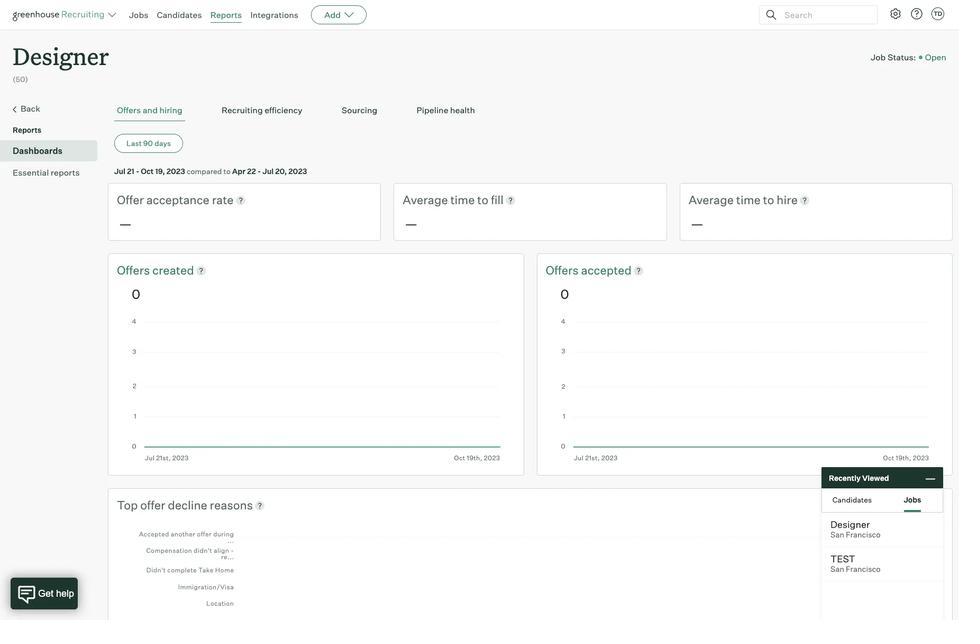 Task type: locate. For each thing, give the bounding box(es) containing it.
0 horizontal spatial time
[[451, 193, 475, 207]]

san inside designer san francisco
[[831, 530, 845, 540]]

1 francisco from the top
[[847, 530, 881, 540]]

— for fill
[[405, 216, 418, 232]]

0 horizontal spatial average
[[403, 193, 448, 207]]

san for test
[[831, 565, 845, 574]]

san
[[831, 530, 845, 540], [831, 565, 845, 574]]

0 for accepted
[[561, 286, 570, 302]]

francisco up test san francisco
[[847, 530, 881, 540]]

time left hire
[[737, 193, 761, 207]]

2 — from the left
[[405, 216, 418, 232]]

(50)
[[13, 75, 28, 84]]

offers
[[117, 105, 141, 116], [117, 263, 152, 277], [546, 263, 582, 277]]

recently viewed
[[830, 474, 890, 483]]

san up test at the right bottom of the page
[[831, 530, 845, 540]]

time for fill
[[451, 193, 475, 207]]

francisco down designer san francisco
[[847, 565, 881, 574]]

sourcing
[[342, 105, 378, 116]]

reasons
[[210, 498, 253, 512]]

designer inside designer san francisco
[[831, 519, 871, 530]]

1 san from the top
[[831, 530, 845, 540]]

1 horizontal spatial candidates
[[833, 495, 873, 504]]

0 horizontal spatial 0
[[132, 286, 140, 302]]

integrations
[[251, 10, 299, 20]]

1 horizontal spatial time
[[737, 193, 761, 207]]

average for fill
[[403, 193, 448, 207]]

1 horizontal spatial 2023
[[289, 167, 307, 176]]

-
[[136, 167, 139, 176], [258, 167, 261, 176]]

1 vertical spatial candidates
[[833, 495, 873, 504]]

reports right candidates link
[[211, 10, 242, 20]]

reports
[[51, 167, 80, 178]]

0 horizontal spatial offers link
[[117, 263, 152, 279]]

0 horizontal spatial designer
[[13, 40, 109, 71]]

designer
[[13, 40, 109, 71], [831, 519, 871, 530]]

0 vertical spatial san
[[831, 530, 845, 540]]

francisco
[[847, 530, 881, 540], [847, 565, 881, 574]]

offers and hiring button
[[114, 100, 185, 121]]

2 2023 from the left
[[289, 167, 307, 176]]

tab list
[[114, 100, 947, 121], [823, 489, 943, 512]]

to left apr on the left top
[[224, 167, 231, 176]]

offers for created
[[117, 263, 152, 277]]

to left hire
[[764, 193, 775, 207]]

essential reports
[[13, 167, 80, 178]]

1 vertical spatial jobs
[[904, 495, 922, 504]]

2 horizontal spatial to
[[764, 193, 775, 207]]

1 horizontal spatial to
[[478, 193, 489, 207]]

1 average time to from the left
[[403, 193, 491, 207]]

1 horizontal spatial average
[[689, 193, 734, 207]]

open
[[926, 52, 947, 62]]

jul left 20,
[[263, 167, 274, 176]]

td
[[934, 10, 943, 17]]

2 horizontal spatial —
[[691, 216, 704, 232]]

2 0 from the left
[[561, 286, 570, 302]]

compared
[[187, 167, 222, 176]]

- right 22
[[258, 167, 261, 176]]

1 vertical spatial san
[[831, 565, 845, 574]]

reports down back
[[13, 126, 41, 135]]

1 offers link from the left
[[117, 263, 152, 279]]

francisco for designer
[[847, 530, 881, 540]]

2023
[[167, 167, 185, 176], [289, 167, 307, 176]]

0 vertical spatial francisco
[[847, 530, 881, 540]]

2 average from the left
[[689, 193, 734, 207]]

francisco inside designer san francisco
[[847, 530, 881, 540]]

3 — from the left
[[691, 216, 704, 232]]

configure image
[[890, 7, 903, 20]]

add button
[[311, 5, 367, 24]]

designer link
[[13, 30, 109, 74]]

0 horizontal spatial -
[[136, 167, 139, 176]]

2 san from the top
[[831, 565, 845, 574]]

designer for designer san francisco
[[831, 519, 871, 530]]

1 0 from the left
[[132, 286, 140, 302]]

status:
[[888, 52, 917, 62]]

recently
[[830, 474, 861, 483]]

0 vertical spatial tab list
[[114, 100, 947, 121]]

created link
[[152, 263, 194, 279]]

job status:
[[872, 52, 917, 62]]

0 horizontal spatial jul
[[114, 167, 126, 176]]

accepted link
[[582, 263, 632, 279]]

to left the fill
[[478, 193, 489, 207]]

test san francisco
[[831, 553, 881, 574]]

xychart image for created
[[132, 319, 501, 462]]

essential
[[13, 167, 49, 178]]

dashboards link
[[13, 145, 93, 157]]

candidates
[[157, 10, 202, 20], [833, 495, 873, 504]]

1 vertical spatial designer
[[831, 519, 871, 530]]

average
[[403, 193, 448, 207], [689, 193, 734, 207]]

0
[[132, 286, 140, 302], [561, 286, 570, 302]]

greenhouse recruiting image
[[13, 8, 108, 21]]

san down designer san francisco
[[831, 565, 845, 574]]

2023 right 20,
[[289, 167, 307, 176]]

last 90 days button
[[114, 134, 183, 153]]

time for hire
[[737, 193, 761, 207]]

—
[[119, 216, 132, 232], [405, 216, 418, 232], [691, 216, 704, 232]]

0 horizontal spatial 2023
[[167, 167, 185, 176]]

fill
[[491, 193, 504, 207]]

2 average time to from the left
[[689, 193, 777, 207]]

add
[[325, 10, 341, 20]]

jul left 21
[[114, 167, 126, 176]]

to
[[224, 167, 231, 176], [478, 193, 489, 207], [764, 193, 775, 207]]

xychart image
[[132, 319, 501, 462], [561, 319, 930, 462], [132, 524, 930, 620]]

20,
[[275, 167, 287, 176]]

time
[[451, 193, 475, 207], [737, 193, 761, 207]]

top offer decline
[[117, 498, 210, 512]]

0 horizontal spatial —
[[119, 216, 132, 232]]

designer for designer (50)
[[13, 40, 109, 71]]

1 horizontal spatial offers link
[[546, 263, 582, 279]]

time left the fill
[[451, 193, 475, 207]]

candidates link
[[157, 10, 202, 20]]

designer up test at the right bottom of the page
[[831, 519, 871, 530]]

candidates down recently viewed
[[833, 495, 873, 504]]

san inside test san francisco
[[831, 565, 845, 574]]

1 average from the left
[[403, 193, 448, 207]]

1 horizontal spatial -
[[258, 167, 261, 176]]

- right 21
[[136, 167, 139, 176]]

offers link for created
[[117, 263, 152, 279]]

oct
[[141, 167, 154, 176]]

2 time from the left
[[737, 193, 761, 207]]

jobs link
[[129, 10, 149, 20]]

2023 right "19,"
[[167, 167, 185, 176]]

average for hire
[[689, 193, 734, 207]]

0 vertical spatial designer
[[13, 40, 109, 71]]

1 time from the left
[[451, 193, 475, 207]]

jul
[[114, 167, 126, 176], [263, 167, 274, 176]]

francisco inside test san francisco
[[847, 565, 881, 574]]

0 horizontal spatial average time to
[[403, 193, 491, 207]]

1 vertical spatial tab list
[[823, 489, 943, 512]]

designer down greenhouse recruiting image
[[13, 40, 109, 71]]

2 offers link from the left
[[546, 263, 582, 279]]

1 vertical spatial francisco
[[847, 565, 881, 574]]

xychart image for accepted
[[561, 319, 930, 462]]

reports
[[211, 10, 242, 20], [13, 126, 41, 135]]

1 horizontal spatial reports
[[211, 10, 242, 20]]

offers for accepted
[[546, 263, 582, 277]]

1 vertical spatial reports
[[13, 126, 41, 135]]

average time to
[[403, 193, 491, 207], [689, 193, 777, 207]]

offers link
[[117, 263, 152, 279], [546, 263, 582, 279]]

1 horizontal spatial jobs
[[904, 495, 922, 504]]

1 horizontal spatial jul
[[263, 167, 274, 176]]

1 horizontal spatial 0
[[561, 286, 570, 302]]

recruiting efficiency button
[[219, 100, 305, 121]]

0 vertical spatial reports
[[211, 10, 242, 20]]

candidates right the jobs link
[[157, 10, 202, 20]]

1 horizontal spatial average time to
[[689, 193, 777, 207]]

and
[[143, 105, 158, 116]]

0 horizontal spatial candidates
[[157, 10, 202, 20]]

1 horizontal spatial designer
[[831, 519, 871, 530]]

tab list containing offers and hiring
[[114, 100, 947, 121]]

offer
[[117, 193, 144, 207]]

1 horizontal spatial —
[[405, 216, 418, 232]]

jobs
[[129, 10, 149, 20], [904, 495, 922, 504]]

integrations link
[[251, 10, 299, 20]]

0 vertical spatial jobs
[[129, 10, 149, 20]]

pipeline
[[417, 105, 449, 116]]

apr
[[232, 167, 246, 176]]

2 francisco from the top
[[847, 565, 881, 574]]



Task type: describe. For each thing, give the bounding box(es) containing it.
to for hire
[[764, 193, 775, 207]]

tab list containing candidates
[[823, 489, 943, 512]]

recruiting
[[222, 105, 263, 116]]

reports link
[[211, 10, 242, 20]]

offer acceptance
[[117, 193, 212, 207]]

job
[[872, 52, 886, 62]]

decline
[[168, 498, 207, 512]]

hire
[[777, 193, 798, 207]]

1 2023 from the left
[[167, 167, 185, 176]]

back link
[[13, 102, 93, 116]]

td button
[[932, 7, 945, 20]]

td button
[[930, 5, 947, 22]]

offers and hiring
[[117, 105, 183, 116]]

average time to for hire
[[689, 193, 777, 207]]

0 horizontal spatial to
[[224, 167, 231, 176]]

recruiting efficiency
[[222, 105, 303, 116]]

pipeline health button
[[414, 100, 478, 121]]

san for designer
[[831, 530, 845, 540]]

offers link for accepted
[[546, 263, 582, 279]]

0 for created
[[132, 286, 140, 302]]

Search text field
[[782, 7, 868, 23]]

19,
[[155, 167, 165, 176]]

accepted
[[582, 263, 632, 277]]

1 — from the left
[[119, 216, 132, 232]]

dashboards
[[13, 146, 63, 156]]

pipeline health
[[417, 105, 475, 116]]

viewed
[[863, 474, 890, 483]]

francisco for test
[[847, 565, 881, 574]]

2 jul from the left
[[263, 167, 274, 176]]

0 horizontal spatial jobs
[[129, 10, 149, 20]]

last 90 days
[[127, 139, 171, 148]]

sourcing button
[[339, 100, 380, 121]]

2 - from the left
[[258, 167, 261, 176]]

1 - from the left
[[136, 167, 139, 176]]

22
[[247, 167, 256, 176]]

last
[[127, 139, 142, 148]]

hiring
[[160, 105, 183, 116]]

21
[[127, 167, 134, 176]]

back
[[21, 103, 40, 114]]

offer
[[140, 498, 165, 512]]

top
[[117, 498, 138, 512]]

average time to for fill
[[403, 193, 491, 207]]

designer san francisco
[[831, 519, 881, 540]]

acceptance
[[146, 193, 210, 207]]

efficiency
[[265, 105, 303, 116]]

days
[[155, 139, 171, 148]]

rate
[[212, 193, 234, 207]]

essential reports link
[[13, 166, 93, 179]]

test
[[831, 553, 856, 565]]

health
[[451, 105, 475, 116]]

jul 21 - oct 19, 2023 compared to apr 22 - jul 20, 2023
[[114, 167, 307, 176]]

90
[[143, 139, 153, 148]]

0 vertical spatial candidates
[[157, 10, 202, 20]]

1 jul from the left
[[114, 167, 126, 176]]

0 horizontal spatial reports
[[13, 126, 41, 135]]

offers inside button
[[117, 105, 141, 116]]

designer (50)
[[13, 40, 109, 84]]

— for hire
[[691, 216, 704, 232]]

to for fill
[[478, 193, 489, 207]]

created
[[152, 263, 194, 277]]



Task type: vqa. For each thing, say whether or not it's contained in the screenshot.
the left average
yes



